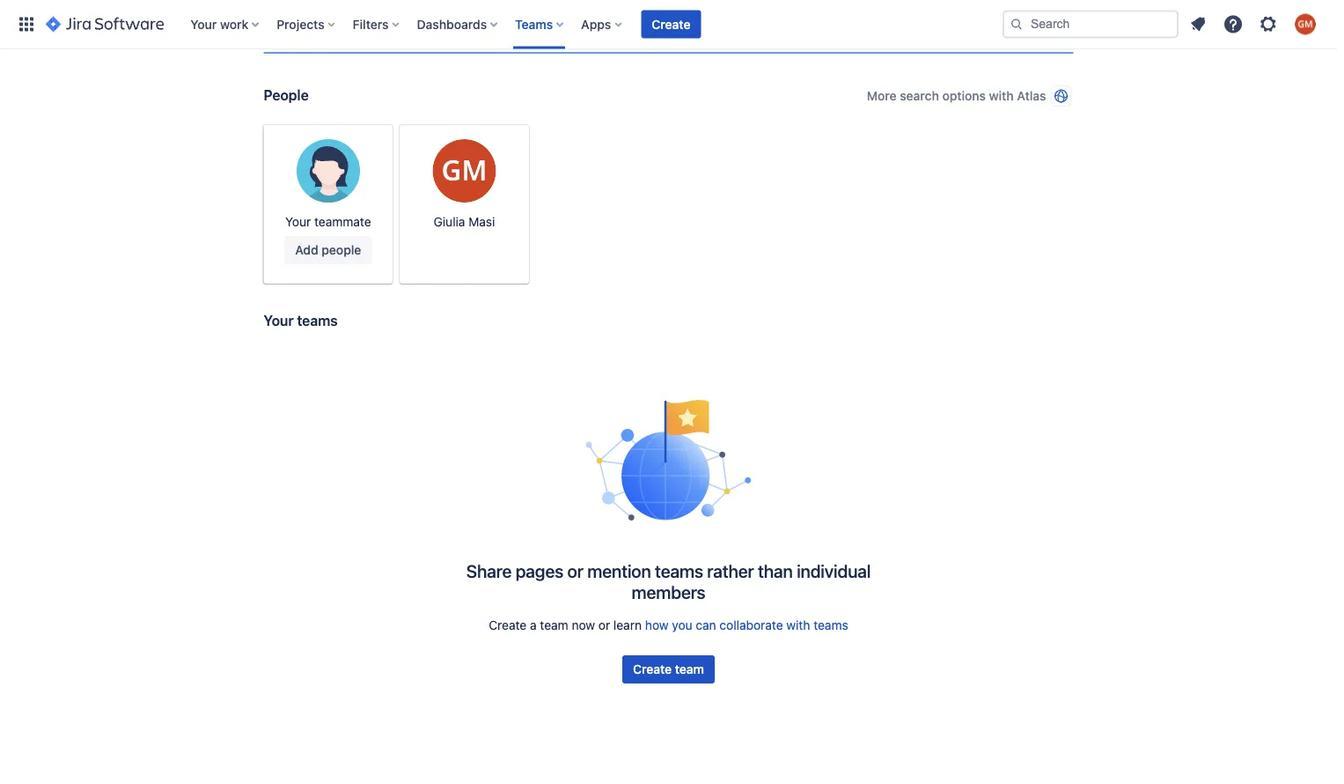 Task type: locate. For each thing, give the bounding box(es) containing it.
banner
[[0, 0, 1338, 49]]

a
[[530, 618, 537, 632]]

teams down add people button
[[297, 312, 338, 329]]

create inside button
[[652, 17, 691, 31]]

0 horizontal spatial with
[[787, 618, 811, 632]]

0 vertical spatial or
[[568, 560, 584, 581]]

0 horizontal spatial team
[[540, 618, 569, 632]]

more
[[867, 89, 897, 103]]

teams
[[297, 312, 338, 329], [655, 560, 704, 581], [814, 618, 849, 632]]

your for your teammate
[[285, 214, 311, 229]]

0 vertical spatial team
[[540, 618, 569, 632]]

masi
[[469, 214, 495, 229]]

your inside popup button
[[190, 17, 217, 31]]

your teams
[[264, 312, 338, 329]]

your inside people element
[[285, 214, 311, 229]]

create for create team
[[633, 662, 672, 676]]

teams down 'individual'
[[814, 618, 849, 632]]

2 vertical spatial create
[[633, 662, 672, 676]]

rather
[[708, 560, 754, 581]]

0 vertical spatial teams
[[297, 312, 338, 329]]

1 horizontal spatial team
[[675, 662, 705, 676]]

with left atlas on the top of the page
[[990, 89, 1014, 103]]

with
[[990, 89, 1014, 103], [787, 618, 811, 632]]

can
[[696, 618, 717, 632]]

0 vertical spatial your
[[190, 17, 217, 31]]

team down you
[[675, 662, 705, 676]]

1 horizontal spatial or
[[599, 618, 611, 632]]

you
[[672, 618, 693, 632]]

team
[[540, 618, 569, 632], [675, 662, 705, 676]]

giulia masi link
[[400, 125, 529, 284]]

options
[[943, 89, 986, 103]]

your left work
[[190, 17, 217, 31]]

giulia masi
[[434, 214, 495, 229]]

learn
[[614, 618, 642, 632]]

with right "collaborate"
[[787, 618, 811, 632]]

0 horizontal spatial or
[[568, 560, 584, 581]]

0 vertical spatial with
[[990, 89, 1014, 103]]

than
[[758, 560, 793, 581]]

more search options with atlas
[[867, 89, 1047, 103]]

share
[[467, 560, 512, 581]]

0 horizontal spatial teams
[[297, 312, 338, 329]]

your for your work
[[190, 17, 217, 31]]

create
[[652, 17, 691, 31], [489, 618, 527, 632], [633, 662, 672, 676]]

create a team now or learn how you can collaborate with teams
[[489, 618, 849, 632]]

or right now
[[599, 618, 611, 632]]

1 vertical spatial your
[[285, 214, 311, 229]]

1 vertical spatial with
[[787, 618, 811, 632]]

notifications image
[[1188, 14, 1209, 35]]

2 horizontal spatial teams
[[814, 618, 849, 632]]

add
[[295, 243, 319, 257]]

1 vertical spatial create
[[489, 618, 527, 632]]

filters
[[353, 17, 389, 31]]

1 vertical spatial team
[[675, 662, 705, 676]]

search image
[[1010, 17, 1024, 31]]

2 vertical spatial your
[[264, 312, 294, 329]]

your down add people button
[[264, 312, 294, 329]]

your up add
[[285, 214, 311, 229]]

create down how
[[633, 662, 672, 676]]

or inside share pages or mention teams rather than individual members
[[568, 560, 584, 581]]

filters button
[[348, 10, 407, 38]]

your
[[190, 17, 217, 31], [285, 214, 311, 229], [264, 312, 294, 329]]

create for create
[[652, 17, 691, 31]]

jira software image
[[46, 14, 164, 35], [46, 14, 164, 35]]

team right a
[[540, 618, 569, 632]]

team inside 'button'
[[675, 662, 705, 676]]

create left a
[[489, 618, 527, 632]]

your for your teams
[[264, 312, 294, 329]]

0 vertical spatial create
[[652, 17, 691, 31]]

how you can collaborate with teams link
[[646, 618, 849, 632]]

1 horizontal spatial with
[[990, 89, 1014, 103]]

or
[[568, 560, 584, 581], [599, 618, 611, 632]]

teams
[[515, 17, 553, 31]]

work
[[220, 17, 249, 31]]

people
[[322, 243, 361, 257]]

or right "pages"
[[568, 560, 584, 581]]

1 vertical spatial teams
[[655, 560, 704, 581]]

create inside 'button'
[[633, 662, 672, 676]]

help image
[[1223, 14, 1245, 35]]

1 horizontal spatial teams
[[655, 560, 704, 581]]

teams up members
[[655, 560, 704, 581]]

create team
[[633, 662, 705, 676]]

create right the apps dropdown button on the top of page
[[652, 17, 691, 31]]



Task type: describe. For each thing, give the bounding box(es) containing it.
create for create a team now or learn how you can collaborate with teams
[[489, 618, 527, 632]]

share pages or mention teams rather than individual members
[[467, 560, 871, 602]]

search
[[900, 89, 940, 103]]

create team button
[[623, 655, 715, 683]]

your teammate
[[285, 214, 371, 229]]

add people
[[295, 243, 361, 257]]

your work
[[190, 17, 249, 31]]

add people button
[[285, 236, 372, 264]]

dashboards
[[417, 17, 487, 31]]

settings image
[[1259, 14, 1280, 35]]

with inside more search options with atlas button
[[990, 89, 1014, 103]]

individual
[[797, 560, 871, 581]]

apps button
[[576, 10, 629, 38]]

people
[[264, 87, 309, 103]]

projects button
[[271, 10, 342, 38]]

how
[[646, 618, 669, 632]]

create button
[[642, 10, 702, 38]]

atlas
[[1018, 89, 1047, 103]]

more search options with atlas button
[[866, 82, 1074, 110]]

atlas image
[[1055, 89, 1069, 103]]

projects
[[277, 17, 325, 31]]

teammate
[[314, 214, 371, 229]]

your work button
[[185, 10, 266, 38]]

dashboards button
[[412, 10, 505, 38]]

people element
[[264, 125, 1074, 284]]

teams inside share pages or mention teams rather than individual members
[[655, 560, 704, 581]]

giulia
[[434, 214, 465, 229]]

mention
[[588, 560, 651, 581]]

1 vertical spatial or
[[599, 618, 611, 632]]

primary element
[[11, 0, 1003, 49]]

members
[[632, 581, 706, 602]]

apps
[[581, 17, 612, 31]]

2 vertical spatial teams
[[814, 618, 849, 632]]

Search field
[[1003, 10, 1179, 38]]

now
[[572, 618, 595, 632]]

teams button
[[510, 10, 571, 38]]

pages
[[516, 560, 564, 581]]

appswitcher icon image
[[16, 14, 37, 35]]

collaborate
[[720, 618, 784, 632]]

banner containing your work
[[0, 0, 1338, 49]]

your profile and settings image
[[1296, 14, 1317, 35]]



Task type: vqa. For each thing, say whether or not it's contained in the screenshot.
8
no



